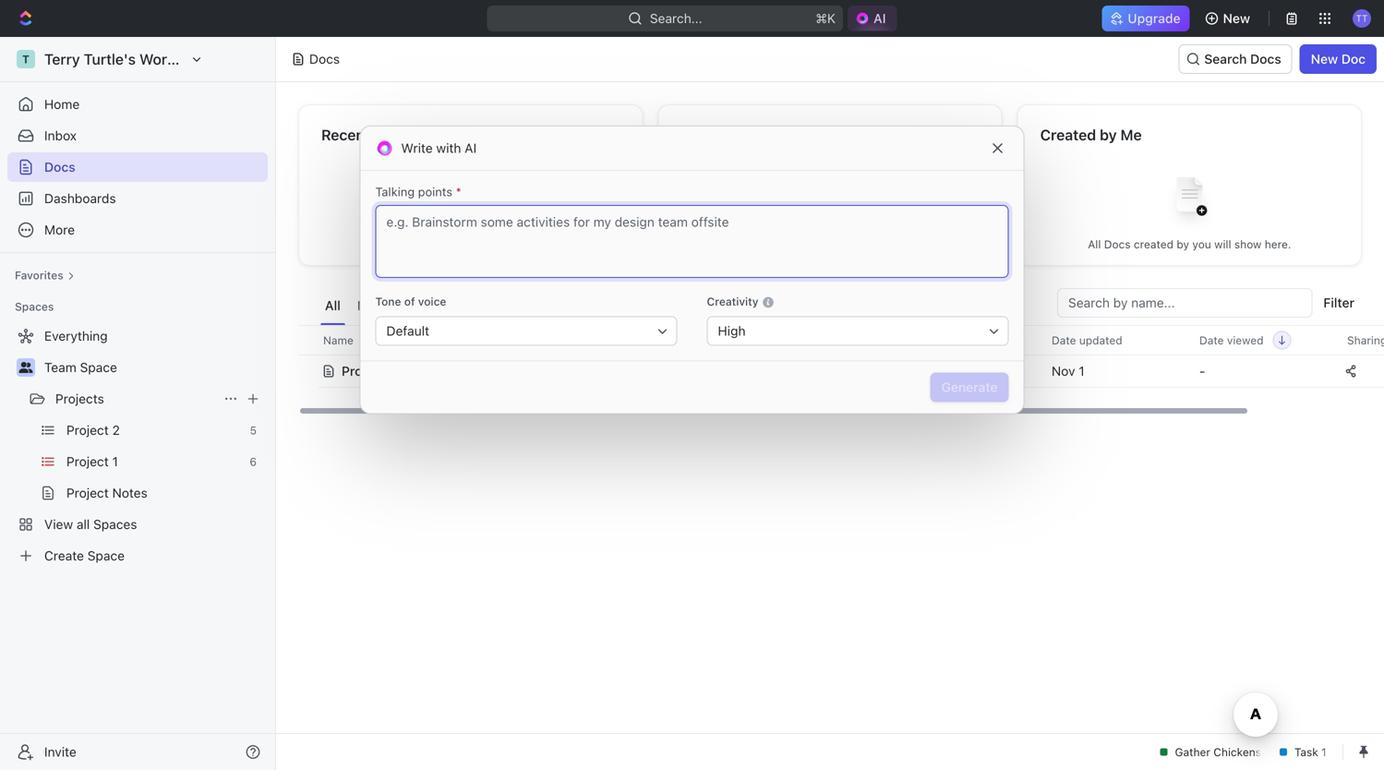 Task type: vqa. For each thing, say whether or not it's contained in the screenshot.
Task
no



Task type: locate. For each thing, give the bounding box(es) containing it.
here.
[[555, 238, 581, 251], [1265, 238, 1292, 251]]

date updated button
[[1041, 326, 1134, 355]]

no created by me docs image
[[1153, 163, 1227, 237]]

by
[[1100, 126, 1117, 144], [1177, 238, 1190, 251]]

search
[[1205, 51, 1247, 67]]

search docs
[[1205, 51, 1282, 67]]

default button
[[376, 316, 678, 346]]

my
[[357, 298, 376, 313]]

0 horizontal spatial favorites
[[15, 269, 64, 282]]

1 vertical spatial all
[[325, 298, 341, 313]]

cell
[[298, 355, 319, 388], [642, 355, 827, 388]]

0 horizontal spatial cell
[[298, 355, 319, 388]]

creativity
[[707, 295, 762, 308]]

0 horizontal spatial here.
[[555, 238, 581, 251]]

inbox link
[[7, 121, 268, 151]]

date for date viewed
[[1200, 334, 1224, 347]]

2 row from the top
[[298, 353, 1385, 390]]

project notes button
[[321, 353, 631, 390]]

0 vertical spatial all
[[1088, 238, 1101, 251]]

upgrade link
[[1102, 6, 1190, 31]]

search...
[[650, 11, 703, 26]]

1 horizontal spatial new
[[1311, 51, 1339, 67]]

0 horizontal spatial new
[[1224, 11, 1251, 26]]

high button
[[707, 316, 1009, 346]]

workspace
[[546, 298, 614, 313]]

new left doc on the top right of the page
[[1311, 51, 1339, 67]]

all
[[1088, 238, 1101, 251], [325, 298, 341, 313]]

user group image
[[19, 362, 33, 373]]

0 vertical spatial by
[[1100, 126, 1117, 144]]

by left you
[[1177, 238, 1190, 251]]

1 vertical spatial favorites
[[15, 269, 64, 282]]

here. up workspace
[[555, 238, 581, 251]]

2 date from the left
[[1200, 334, 1224, 347]]

1 will from the left
[[504, 238, 521, 251]]

team space link
[[44, 353, 264, 382]]

show
[[524, 238, 552, 251], [1235, 238, 1262, 251]]

1 row from the top
[[298, 325, 1385, 356]]

2 show from the left
[[1235, 238, 1262, 251]]

1 horizontal spatial all
[[1088, 238, 1101, 251]]

docs
[[309, 51, 340, 67], [1251, 51, 1282, 67], [44, 159, 75, 175], [475, 238, 501, 251], [1105, 238, 1131, 251], [379, 298, 410, 313]]

date inside button
[[1052, 334, 1077, 347]]

tree inside the sidebar navigation
[[7, 321, 268, 571]]

0 horizontal spatial show
[[524, 238, 552, 251]]

date up -
[[1200, 334, 1224, 347]]

1 horizontal spatial show
[[1235, 238, 1262, 251]]

no recent docs image
[[434, 163, 508, 237]]

project
[[342, 363, 385, 379]]

will right you
[[1215, 238, 1232, 251]]

me
[[1121, 126, 1142, 144]]

cell down high
[[642, 355, 827, 388]]

archived button
[[699, 288, 762, 325]]

all left my
[[325, 298, 341, 313]]

docs inside the sidebar navigation
[[44, 159, 75, 175]]

all left created
[[1088, 238, 1101, 251]]

all inside all button
[[325, 298, 341, 313]]

dashboards link
[[7, 184, 268, 213]]

0 vertical spatial new
[[1224, 11, 1251, 26]]

date
[[1052, 334, 1077, 347], [1200, 334, 1224, 347]]

private button
[[482, 288, 534, 325]]

0 horizontal spatial date
[[1052, 334, 1077, 347]]

will right 'opened'
[[504, 238, 521, 251]]

tree
[[7, 321, 268, 571]]

high button
[[707, 316, 1009, 346]]

your
[[360, 238, 384, 251]]

sidebar navigation
[[0, 37, 276, 770]]

project notes
[[342, 363, 425, 379]]

projects
[[55, 391, 104, 406]]

0 horizontal spatial by
[[1100, 126, 1117, 144]]

new up search docs button
[[1224, 11, 1251, 26]]

new
[[1224, 11, 1251, 26], [1311, 51, 1339, 67]]

-
[[1200, 363, 1206, 379]]

row containing name
[[298, 325, 1385, 356]]

show up private
[[524, 238, 552, 251]]

1 horizontal spatial date
[[1200, 334, 1224, 347]]

date up nov
[[1052, 334, 1077, 347]]

home
[[44, 97, 80, 112]]

row
[[298, 325, 1385, 356], [298, 353, 1385, 390]]

of
[[404, 295, 415, 308]]

search docs button
[[1179, 44, 1293, 74]]

ai
[[465, 140, 477, 156]]

tree containing team space
[[7, 321, 268, 571]]

will
[[504, 238, 521, 251], [1215, 238, 1232, 251]]

default button
[[376, 316, 678, 346]]

here. right you
[[1265, 238, 1292, 251]]

favorites
[[681, 126, 745, 144], [15, 269, 64, 282]]

nov
[[1052, 363, 1076, 379]]

archived
[[704, 298, 758, 313]]

1 horizontal spatial here.
[[1265, 238, 1292, 251]]

1 horizontal spatial will
[[1215, 238, 1232, 251]]

show right you
[[1235, 238, 1262, 251]]

notes
[[389, 363, 425, 379]]

date inside button
[[1200, 334, 1224, 347]]

1 date from the left
[[1052, 334, 1077, 347]]

tab list
[[321, 288, 762, 325]]

recent
[[321, 126, 370, 144]]

tone of voice
[[376, 295, 447, 308]]

docs link
[[7, 152, 268, 182]]

default
[[387, 323, 430, 339]]

1 vertical spatial by
[[1177, 238, 1190, 251]]

2 here. from the left
[[1265, 238, 1292, 251]]

column header
[[298, 325, 319, 356]]

write
[[401, 140, 433, 156]]

table
[[298, 325, 1385, 390]]

1 show from the left
[[524, 238, 552, 251]]

you
[[1193, 238, 1212, 251]]

1 horizontal spatial cell
[[642, 355, 827, 388]]

2 cell from the left
[[642, 355, 827, 388]]

0 horizontal spatial will
[[504, 238, 521, 251]]

spaces
[[15, 300, 54, 313]]

name
[[323, 334, 354, 347]]

tab list containing all
[[321, 288, 762, 325]]

your recently opened docs will show here.
[[360, 238, 581, 251]]

tags
[[838, 334, 862, 347]]

new doc button
[[1300, 44, 1377, 74]]

projects link
[[55, 384, 216, 414]]

0 vertical spatial favorites
[[681, 126, 745, 144]]

by left me
[[1100, 126, 1117, 144]]

0 horizontal spatial all
[[325, 298, 341, 313]]

1 vertical spatial new
[[1311, 51, 1339, 67]]

cell left project
[[298, 355, 319, 388]]



Task type: describe. For each thing, give the bounding box(es) containing it.
created
[[1041, 126, 1097, 144]]

1 horizontal spatial favorites
[[681, 126, 745, 144]]

viewed
[[1228, 334, 1264, 347]]

1 here. from the left
[[555, 238, 581, 251]]

*
[[456, 185, 462, 199]]

assigned
[[631, 298, 687, 313]]

team space
[[44, 360, 117, 375]]

⌘k
[[816, 11, 836, 26]]

opened
[[432, 238, 472, 251]]

home link
[[7, 90, 268, 119]]

inbox
[[44, 128, 77, 143]]

high
[[718, 323, 746, 339]]

new for new doc
[[1311, 51, 1339, 67]]

talking
[[376, 185, 415, 199]]

all for all docs created by you will show here.
[[1088, 238, 1101, 251]]

private
[[487, 298, 530, 313]]

date viewed button
[[1189, 326, 1292, 355]]

workspace button
[[542, 288, 619, 325]]

location
[[653, 334, 698, 347]]

new for new
[[1224, 11, 1251, 26]]

created by me
[[1041, 126, 1142, 144]]

upgrade
[[1128, 11, 1181, 26]]

write with ai
[[401, 140, 477, 156]]

doc
[[1342, 51, 1366, 67]]

talking points *
[[376, 185, 462, 199]]

row containing project notes
[[298, 353, 1385, 390]]

tone
[[376, 295, 401, 308]]

date updated
[[1052, 334, 1123, 347]]

voice
[[418, 295, 447, 308]]

1 cell from the left
[[298, 355, 319, 388]]

generate button
[[931, 373, 1009, 402]]

shared button
[[422, 288, 475, 325]]

2 will from the left
[[1215, 238, 1232, 251]]

no favorited docs image
[[793, 163, 867, 237]]

with
[[436, 140, 461, 156]]

sharing
[[1348, 334, 1385, 347]]

docs inside button
[[1251, 51, 1282, 67]]

date for date updated
[[1052, 334, 1077, 347]]

new button
[[1198, 4, 1262, 33]]

Search by name... text field
[[1069, 289, 1302, 317]]

recently
[[387, 238, 429, 251]]

all button
[[321, 288, 345, 325]]

assigned button
[[626, 288, 692, 325]]

my docs
[[357, 298, 410, 313]]

table containing project notes
[[298, 325, 1385, 390]]

invite
[[44, 745, 76, 760]]

all for all
[[325, 298, 341, 313]]

points
[[418, 185, 453, 199]]

nov 1
[[1052, 363, 1085, 379]]

dashboards
[[44, 191, 116, 206]]

my docs button
[[353, 288, 415, 325]]

e.g. Brainstorm some activities for my design team offsite text field
[[376, 205, 1009, 278]]

all docs created by you will show here.
[[1088, 238, 1292, 251]]

1
[[1079, 363, 1085, 379]]

docs inside "button"
[[379, 298, 410, 313]]

space
[[80, 360, 117, 375]]

generate
[[942, 380, 998, 395]]

updated
[[1080, 334, 1123, 347]]

new doc
[[1311, 51, 1366, 67]]

team
[[44, 360, 76, 375]]

favorites button
[[7, 264, 82, 286]]

date viewed
[[1200, 334, 1264, 347]]

1 horizontal spatial by
[[1177, 238, 1190, 251]]

shared
[[427, 298, 470, 313]]

favorites inside button
[[15, 269, 64, 282]]

created
[[1134, 238, 1174, 251]]



